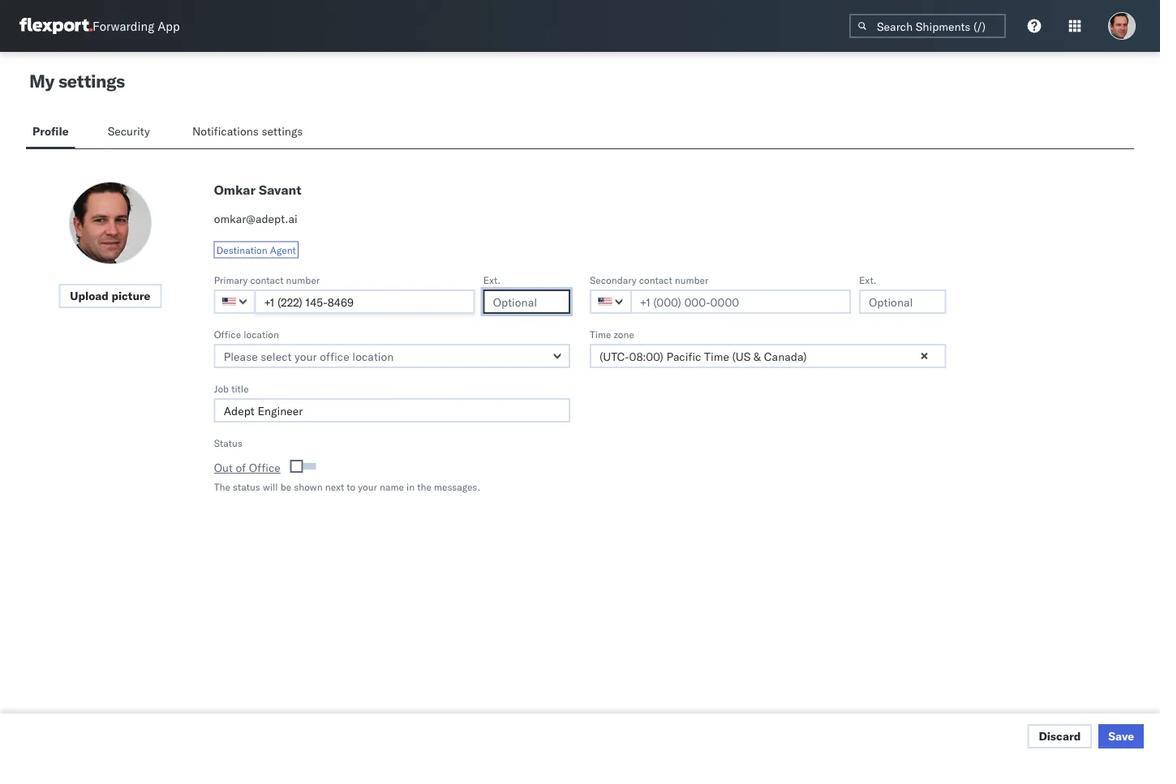 Task type: vqa. For each thing, say whether or not it's contained in the screenshot.
on in the 0 on shipment
no



Task type: locate. For each thing, give the bounding box(es) containing it.
contact down destination agent
[[250, 274, 284, 286]]

status
[[233, 481, 260, 493]]

notifications settings
[[192, 124, 303, 138]]

number for primary contact number
[[286, 274, 320, 286]]

optional telephone field for primary contact number
[[484, 290, 571, 314]]

1 horizontal spatial optional telephone field
[[860, 290, 947, 314]]

0 vertical spatial office
[[214, 328, 241, 341]]

1 ext. from the left
[[484, 274, 501, 286]]

number
[[286, 274, 320, 286], [675, 274, 709, 286]]

0 horizontal spatial optional telephone field
[[484, 290, 571, 314]]

out of office
[[214, 461, 281, 475]]

0 vertical spatial settings
[[58, 70, 125, 92]]

contact for secondary
[[639, 274, 673, 286]]

savant
[[259, 182, 302, 198]]

app
[[158, 18, 180, 34]]

job title
[[214, 383, 249, 395]]

1 united states text field from the left
[[214, 290, 256, 314]]

location
[[244, 328, 279, 341]]

2 contact from the left
[[639, 274, 673, 286]]

next
[[325, 481, 344, 493]]

+1 (000) 000-0000 telephone field
[[255, 290, 475, 314]]

united states text field for primary
[[214, 290, 256, 314]]

ext.
[[484, 274, 501, 286], [860, 274, 877, 286]]

united states text field for secondary
[[590, 290, 632, 314]]

number for secondary contact number
[[675, 274, 709, 286]]

omkar savant
[[214, 182, 302, 198]]

shown
[[294, 481, 323, 493]]

to
[[347, 481, 356, 493]]

primary contact number
[[214, 274, 320, 286]]

settings inside 'button'
[[262, 124, 303, 138]]

United States text field
[[214, 290, 256, 314], [590, 290, 632, 314]]

destination
[[216, 244, 268, 256]]

1 number from the left
[[286, 274, 320, 286]]

2 number from the left
[[675, 274, 709, 286]]

Optional telephone field
[[484, 290, 571, 314], [860, 290, 947, 314]]

1 horizontal spatial office
[[249, 461, 281, 475]]

0 horizontal spatial number
[[286, 274, 320, 286]]

name
[[380, 481, 404, 493]]

settings for my settings
[[58, 70, 125, 92]]

1 contact from the left
[[250, 274, 284, 286]]

settings right notifications
[[262, 124, 303, 138]]

1 horizontal spatial ext.
[[860, 274, 877, 286]]

united states text field down the secondary
[[590, 290, 632, 314]]

1 horizontal spatial number
[[675, 274, 709, 286]]

settings right my
[[58, 70, 125, 92]]

0 horizontal spatial settings
[[58, 70, 125, 92]]

the
[[214, 481, 231, 493]]

profile
[[32, 124, 69, 138]]

agent
[[270, 244, 296, 256]]

1 horizontal spatial contact
[[639, 274, 673, 286]]

office up will
[[249, 461, 281, 475]]

job
[[214, 383, 229, 395]]

flexport. image
[[19, 18, 93, 34]]

settings for notifications settings
[[262, 124, 303, 138]]

my
[[29, 70, 54, 92]]

0 horizontal spatial office
[[214, 328, 241, 341]]

Please select your office location text field
[[214, 344, 571, 369]]

1 horizontal spatial united states text field
[[590, 290, 632, 314]]

of
[[236, 461, 246, 475]]

None checkbox
[[294, 464, 316, 470]]

number down agent on the top of page
[[286, 274, 320, 286]]

united states text field down primary
[[214, 290, 256, 314]]

forwarding
[[93, 18, 154, 34]]

settings
[[58, 70, 125, 92], [262, 124, 303, 138]]

1 optional telephone field from the left
[[484, 290, 571, 314]]

1 vertical spatial settings
[[262, 124, 303, 138]]

status
[[214, 437, 243, 449]]

time zone
[[590, 328, 635, 341]]

contact
[[250, 274, 284, 286], [639, 274, 673, 286]]

the
[[417, 481, 432, 493]]

0 horizontal spatial ext.
[[484, 274, 501, 286]]

2 united states text field from the left
[[590, 290, 632, 314]]

omkar@adept.ai
[[214, 212, 298, 226]]

be
[[281, 481, 292, 493]]

2 optional telephone field from the left
[[860, 290, 947, 314]]

1 horizontal spatial settings
[[262, 124, 303, 138]]

2 ext. from the left
[[860, 274, 877, 286]]

notifications settings button
[[186, 117, 316, 149]]

upload picture
[[70, 289, 151, 303]]

number up +1 (000) 000-0000 phone field
[[675, 274, 709, 286]]

0 horizontal spatial contact
[[250, 274, 284, 286]]

0 horizontal spatial united states text field
[[214, 290, 256, 314]]

office left location
[[214, 328, 241, 341]]

contact right the secondary
[[639, 274, 673, 286]]

office
[[214, 328, 241, 341], [249, 461, 281, 475]]

(UTC-08:00) Pacific Time (US & Canada) text field
[[590, 344, 947, 369]]



Task type: describe. For each thing, give the bounding box(es) containing it.
your
[[358, 481, 377, 493]]

discard
[[1039, 730, 1082, 744]]

zone
[[614, 328, 635, 341]]

discard button
[[1028, 725, 1093, 749]]

secondary
[[590, 274, 637, 286]]

optional telephone field for secondary contact number
[[860, 290, 947, 314]]

will
[[263, 481, 278, 493]]

contact for primary
[[250, 274, 284, 286]]

destination agent
[[216, 244, 296, 256]]

upload
[[70, 289, 109, 303]]

time
[[590, 328, 612, 341]]

picture
[[112, 289, 151, 303]]

forwarding app
[[93, 18, 180, 34]]

+1 (000) 000-0000 telephone field
[[631, 290, 852, 314]]

upload picture button
[[59, 284, 162, 308]]

security button
[[101, 117, 160, 149]]

omkar
[[214, 182, 256, 198]]

title
[[232, 383, 249, 395]]

secondary contact number
[[590, 274, 709, 286]]

the status will be shown next to your name in the messages.
[[214, 481, 481, 493]]

notifications
[[192, 124, 259, 138]]

save button
[[1099, 725, 1145, 749]]

my settings
[[29, 70, 125, 92]]

security
[[108, 124, 150, 138]]

primary
[[214, 274, 248, 286]]

ext. for primary contact number
[[484, 274, 501, 286]]

out
[[214, 461, 233, 475]]

profile button
[[26, 117, 75, 149]]

Job title text field
[[214, 399, 571, 423]]

ext. for secondary contact number
[[860, 274, 877, 286]]

messages.
[[434, 481, 481, 493]]

forwarding app link
[[19, 18, 180, 34]]

in
[[407, 481, 415, 493]]

save
[[1109, 730, 1135, 744]]

Search Shipments (/) text field
[[850, 14, 1007, 38]]

office location
[[214, 328, 279, 341]]

1 vertical spatial office
[[249, 461, 281, 475]]



